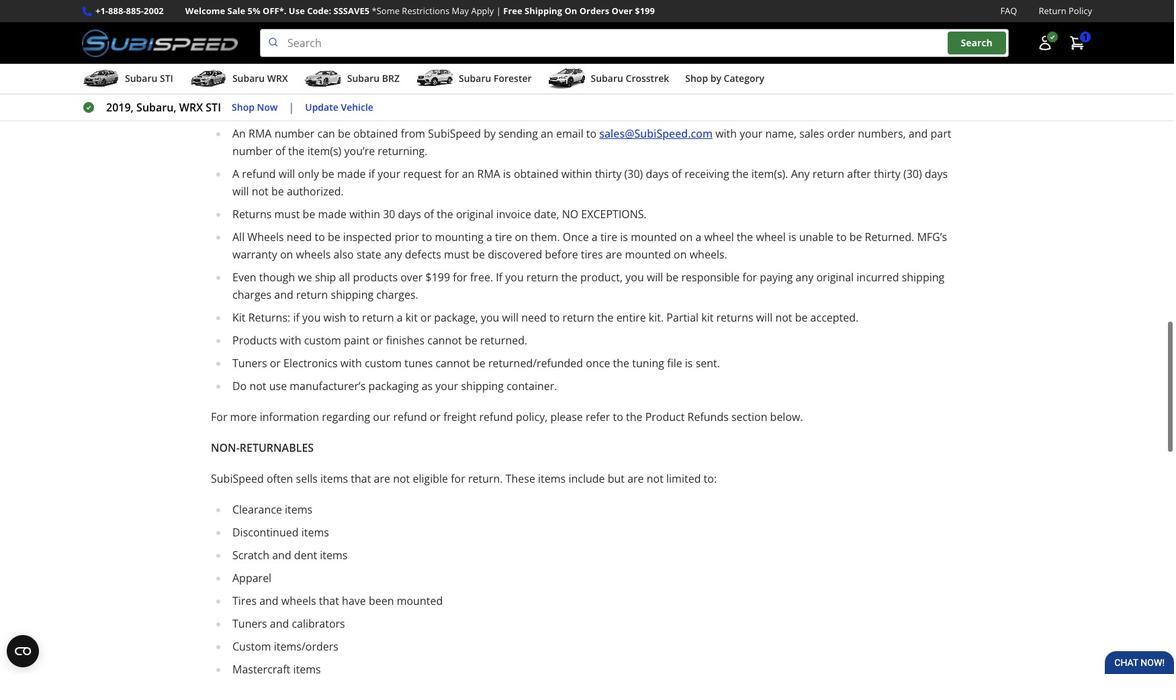 Task type: vqa. For each thing, say whether or not it's contained in the screenshot.
2019, at left top
yes



Task type: describe. For each thing, give the bounding box(es) containing it.
subaru forester button
[[416, 67, 532, 93]]

to right wish
[[349, 310, 359, 325]]

performance
[[232, 18, 298, 32]]

1 horizontal spatial shipping
[[461, 379, 504, 394]]

1 horizontal spatial refund
[[393, 410, 427, 425]]

will up returned.
[[502, 310, 519, 325]]

to down "even though we ship all products over $199 for free. if you return the product, you will be responsible for paying any original incurred shipping charges and return shipping charges."
[[549, 310, 560, 325]]

returned for new,
[[305, 40, 349, 55]]

2 horizontal spatial as
[[422, 379, 433, 394]]

to right refer
[[613, 410, 623, 425]]

tuners for tuners and calibrators
[[232, 617, 267, 631]]

and right the tires
[[259, 594, 279, 609]]

you up returned.
[[481, 310, 499, 325]]

all wheels need to be inspected prior to mounting a tire on them. once a tire is mounted on a wheel the wheel is unable to be returned. mfg's warranty on wheels also state any defects must be discovered before tires are mounted on wheels.
[[232, 230, 947, 262]]

ship
[[315, 270, 336, 285]]

2002
[[144, 5, 164, 17]]

please
[[550, 410, 583, 425]]

not inside a refund will only be made if your request for an rma is obtained within thirty (30) days of receiving the item(s). any return after thirty (30) days will not be authorized.
[[252, 184, 269, 199]]

is right file
[[685, 356, 693, 371]]

be down authorized.
[[303, 207, 315, 222]]

0 horizontal spatial shipping
[[331, 288, 374, 302]]

a down charges.
[[397, 310, 403, 325]]

part
[[931, 126, 951, 141]]

can
[[317, 126, 335, 141]]

road,
[[901, 0, 927, 15]]

or up the use
[[270, 356, 281, 371]]

with inside with your name, sales order numbers, and part number of the item(s) you're returning.
[[715, 126, 737, 141]]

the inside all wheels need to be inspected prior to mounting a tire on them. once a tire is mounted on a wheel the wheel is unable to be returned. mfg's warranty on wheels also state any defects must be discovered before tires are mounted on wheels.
[[737, 230, 753, 245]]

wheels inside all wheels need to be inspected prior to mounting a tire on them. once a tire is mounted on a wheel the wheel is unable to be returned. mfg's warranty on wheels also state any defects must be discovered before tires are mounted on wheels.
[[296, 247, 331, 262]]

no returns will be accepted on opened, installed, or otherwise used products due to the dangerous and stressful nature of racing, off-road, and performance vehicles.
[[232, 0, 949, 32]]

or left package, at the top of the page
[[420, 310, 431, 325]]

cannot for tunes
[[436, 356, 470, 371]]

in for new,
[[352, 40, 361, 55]]

on left wheels.
[[674, 247, 687, 262]]

search input field
[[260, 29, 1009, 57]]

1 vertical spatial manufacturer's
[[290, 379, 366, 394]]

tuners and calibrators
[[232, 617, 345, 631]]

0 horizontal spatial that
[[319, 594, 339, 609]]

will down a
[[232, 184, 249, 199]]

by down form,
[[484, 126, 496, 141]]

a subaru forester thumbnail image image
[[416, 69, 453, 89]]

be down vehicles.
[[289, 40, 302, 55]]

tuners or electronics with custom tunes cannot be returned/refunded once the tuning file is sent.
[[232, 356, 720, 371]]

the right once
[[613, 356, 629, 371]]

condition
[[431, 40, 478, 55]]

no
[[562, 207, 578, 222]]

freight
[[443, 410, 476, 425]]

are right but
[[627, 472, 644, 486]]

sent.
[[696, 356, 720, 371]]

off-
[[884, 0, 901, 15]]

is down exceptions.
[[620, 230, 628, 245]]

returned/refunded
[[488, 356, 583, 371]]

tires
[[581, 247, 603, 262]]

be down returned.
[[473, 356, 486, 371]]

the inside no returns will be accepted on opened, installed, or otherwise used products due to the dangerous and stressful nature of racing, off-road, and performance vehicles.
[[655, 0, 672, 15]]

1 wheel from the left
[[704, 230, 734, 245]]

more
[[230, 410, 257, 425]]

return inside a refund will only be made if your request for an rma is obtained within thirty (30) days of receiving the item(s). any return after thirty (30) days will not be authorized.
[[813, 167, 844, 181]]

1 button
[[1063, 30, 1092, 57]]

warranty
[[232, 247, 277, 262]]

processing
[[655, 104, 709, 118]]

1 horizontal spatial as
[[341, 104, 352, 118]]

with down paint
[[340, 356, 362, 371]]

sells
[[296, 472, 318, 486]]

of inside a refund will only be made if your request for an rma is obtained within thirty (30) days of receiving the item(s). any return after thirty (30) days will not be authorized.
[[672, 167, 682, 181]]

non-returnables
[[211, 441, 317, 455]]

installation.
[[562, 40, 620, 55]]

partial
[[667, 310, 699, 325]]

receiving
[[685, 167, 729, 181]]

by down crosstrek
[[644, 86, 656, 101]]

form,
[[481, 104, 508, 118]]

1 horizontal spatial returns
[[716, 310, 753, 325]]

of inside no returns will be accepted on opened, installed, or otherwise used products due to the dangerous and stressful nature of racing, off-road, and performance vehicles.
[[834, 0, 845, 15]]

refer
[[586, 410, 610, 425]]

be up also
[[328, 230, 340, 245]]

over
[[400, 270, 423, 285]]

not down paying
[[775, 310, 792, 325]]

888-
[[108, 5, 126, 17]]

1 vertical spatial |
[[288, 100, 294, 115]]

the down a subaru forester thumbnail image
[[436, 104, 452, 118]]

to up defects
[[422, 230, 432, 245]]

code:
[[307, 5, 331, 17]]

any inside "even though we ship all products over $199 for free. if you return the product, you will be responsible for paying any original incurred shipping charges and return shipping charges."
[[796, 270, 814, 285]]

1 horizontal spatial days
[[646, 167, 669, 181]]

for more information regarding our refund or freight refund policy, please refer to the product refunds section below.
[[211, 410, 803, 425]]

finishes
[[386, 333, 425, 348]]

with inside 'unless another return policy is indicated, products sold by subispeed are covered by this standard return policy. failure to comply with the terms stated herein, as well as those stated on the rma form, may result in delayed return processing and/or refusal of returned packages.'
[[888, 86, 910, 101]]

or inside no returns will be accepted on opened, installed, or otherwise used products due to the dangerous and stressful nature of racing, off-road, and performance vehicles.
[[480, 0, 491, 15]]

and down discontinued items
[[272, 548, 291, 563]]

package,
[[434, 310, 478, 325]]

the left entire
[[597, 310, 614, 325]]

we
[[298, 270, 312, 285]]

products inside no returns will be accepted on opened, installed, or otherwise used products due to the dangerous and stressful nature of racing, off-road, and performance vehicles.
[[573, 0, 618, 15]]

2 vertical spatial mounted
[[397, 594, 443, 609]]

1 horizontal spatial return
[[1039, 5, 1066, 17]]

be up the returns
[[271, 184, 284, 199]]

this
[[658, 86, 677, 101]]

authorized.
[[287, 184, 344, 199]]

paint
[[344, 333, 370, 348]]

category
[[724, 72, 764, 85]]

name,
[[765, 126, 797, 141]]

a subaru wrx thumbnail image image
[[189, 69, 227, 89]]

file
[[667, 356, 682, 371]]

to right unable
[[836, 230, 847, 245]]

to up ship
[[315, 230, 325, 245]]

subispeed often sells items that are not eligible for return. these items include but are not limited to:
[[211, 472, 717, 486]]

the left terms
[[912, 86, 929, 101]]

0 vertical spatial shipping
[[902, 270, 944, 285]]

you right product, at the top of page
[[625, 270, 644, 285]]

container.
[[507, 379, 557, 394]]

shop for shop now
[[232, 101, 254, 113]]

return down "even though we ship all products over $199 for free. if you return the product, you will be responsible for paying any original incurred shipping charges and return shipping charges."
[[562, 310, 594, 325]]

no
[[505, 40, 518, 55]]

items up dent
[[301, 525, 329, 540]]

if inside a refund will only be made if your request for an rma is obtained within thirty (30) days of receiving the item(s). any return after thirty (30) days will not be authorized.
[[368, 167, 375, 181]]

products inside "even though we ship all products over $199 for free. if you return the product, you will be responsible for paying any original incurred shipping charges and return shipping charges."
[[353, 270, 398, 285]]

to right email
[[586, 126, 597, 141]]

2 stated from the left
[[386, 104, 417, 118]]

2 horizontal spatial days
[[925, 167, 948, 181]]

vehicles.
[[300, 18, 343, 32]]

be left returned.
[[849, 230, 862, 245]]

for inside "even though we ship all products over $199 for free. if you return the product, you will be responsible for paying any original incurred shipping charges and return shipping charges."
[[743, 270, 757, 285]]

sti inside "dropdown button"
[[160, 72, 173, 85]]

request
[[403, 167, 442, 181]]

must for parts must be returned in their original, undamaged manufacturer's packaging.
[[261, 63, 286, 78]]

may
[[452, 5, 469, 17]]

subaru sti
[[125, 72, 173, 85]]

and right road, in the right of the page
[[930, 0, 949, 15]]

return up products with custom paint or finishes cannot be returned.
[[362, 310, 394, 325]]

an for rma
[[462, 167, 474, 181]]

is inside a refund will only be made if your request for an rma is obtained within thirty (30) days of receiving the item(s). any return after thirty (30) days will not be authorized.
[[503, 167, 511, 181]]

1 horizontal spatial that
[[351, 472, 371, 486]]

returns inside no returns will be accepted on opened, installed, or otherwise used products due to the dangerous and stressful nature of racing, off-road, and performance vehicles.
[[250, 0, 287, 15]]

will inside "even though we ship all products over $199 for free. if you return the product, you will be responsible for paying any original incurred shipping charges and return shipping charges."
[[647, 270, 663, 285]]

will left only
[[279, 167, 295, 181]]

2 kit from the left
[[701, 310, 714, 325]]

2 wheel from the left
[[756, 230, 786, 245]]

parts for parts must be returned in new, unused condition with no signs of installation.
[[232, 40, 258, 55]]

return.
[[468, 472, 503, 486]]

and inside with your name, sales order numbers, and part number of the item(s) you're returning.
[[909, 126, 928, 141]]

0 horizontal spatial original
[[456, 207, 493, 222]]

a up wheels.
[[695, 230, 701, 245]]

1 thirty from the left
[[595, 167, 622, 181]]

on up wheels.
[[680, 230, 693, 245]]

subaru for subaru crosstrek
[[591, 72, 623, 85]]

use
[[289, 5, 305, 17]]

is left unable
[[788, 230, 796, 245]]

1 vertical spatial rma
[[249, 126, 272, 141]]

returnables
[[240, 441, 314, 455]]

return down we
[[296, 288, 328, 302]]

tires and wheels that have been mounted
[[232, 594, 443, 609]]

not left limited on the bottom
[[647, 472, 664, 486]]

1 (30) from the left
[[624, 167, 643, 181]]

need inside all wheels need to be inspected prior to mounting a tire on them. once a tire is mounted on a wheel the wheel is unable to be returned. mfg's warranty on wheels also state any defects must be discovered before tires are mounted on wheels.
[[287, 230, 312, 245]]

to inside 'unless another return policy is indicated, products sold by subispeed are covered by this standard return policy. failure to comply with the terms stated herein, as well as those stated on the rma form, may result in delayed return processing and/or refusal of returned packages.'
[[836, 86, 846, 101]]

and up custom items/orders
[[270, 617, 289, 631]]

1 horizontal spatial sti
[[206, 100, 221, 115]]

of right signs
[[549, 40, 559, 55]]

a subaru brz thumbnail image image
[[304, 69, 342, 89]]

and left "stressful"
[[731, 0, 750, 15]]

0 vertical spatial obtained
[[353, 126, 398, 141]]

1 vertical spatial custom
[[365, 356, 402, 371]]

or right paint
[[372, 333, 383, 348]]

2 vertical spatial your
[[435, 379, 458, 394]]

have
[[342, 594, 366, 609]]

all
[[339, 270, 350, 285]]

0 horizontal spatial as
[[304, 104, 316, 118]]

covered
[[601, 86, 641, 101]]

by down forester
[[511, 86, 523, 101]]

often
[[267, 472, 293, 486]]

your inside a refund will only be made if your request for an rma is obtained within thirty (30) days of receiving the item(s). any return after thirty (30) days will not be authorized.
[[378, 167, 400, 181]]

kit.
[[649, 310, 664, 325]]

mounting
[[435, 230, 484, 245]]

another
[[269, 86, 308, 101]]

subaru for subaru sti
[[125, 72, 157, 85]]

state
[[357, 247, 381, 262]]

be inside "even though we ship all products over $199 for free. if you return the product, you will be responsible for paying any original incurred shipping charges and return shipping charges."
[[666, 270, 679, 285]]

be right only
[[322, 167, 334, 181]]

sending
[[498, 126, 538, 141]]

standard
[[679, 86, 725, 101]]

be left accepted.
[[795, 310, 808, 325]]

wheels.
[[690, 247, 727, 262]]

on inside 'unless another return policy is indicated, products sold by subispeed are covered by this standard return policy. failure to comply with the terms stated herein, as well as those stated on the rma form, may result in delayed return processing and/or refusal of returned packages.'
[[420, 104, 433, 118]]

email
[[556, 126, 583, 141]]

items right sells
[[320, 472, 348, 486]]

discovered
[[488, 247, 542, 262]]

0 vertical spatial mounted
[[631, 230, 677, 245]]

defects
[[405, 247, 441, 262]]

items right these
[[538, 472, 566, 486]]

cannot for finishes
[[427, 333, 462, 348]]

once
[[563, 230, 589, 245]]

will down paying
[[756, 310, 773, 325]]

brz
[[382, 72, 400, 85]]

are left eligible in the left of the page
[[374, 472, 390, 486]]

scratch
[[232, 548, 269, 563]]

you right if
[[505, 270, 524, 285]]

sales@subispeed.com
[[599, 126, 713, 141]]

of right 30
[[424, 207, 434, 222]]

0 vertical spatial manufacturer's
[[496, 63, 572, 78]]

free
[[503, 5, 522, 17]]

items up discontinued items
[[285, 502, 312, 517]]

returned.
[[480, 333, 527, 348]]

parts must be returned in their original, undamaged manufacturer's packaging.
[[232, 63, 628, 78]]

calibrators
[[292, 617, 345, 631]]

not left eligible in the left of the page
[[393, 472, 410, 486]]



Task type: locate. For each thing, give the bounding box(es) containing it.
result
[[535, 104, 564, 118]]

0 horizontal spatial subispeed
[[211, 472, 264, 486]]

1 stated from the left
[[232, 104, 264, 118]]

shop now link
[[232, 100, 278, 115]]

1 kit from the left
[[405, 310, 418, 325]]

any
[[791, 167, 810, 181]]

2 horizontal spatial products
[[573, 0, 618, 15]]

if down you're
[[368, 167, 375, 181]]

on right sssave5
[[372, 0, 385, 15]]

your inside with your name, sales order numbers, and part number of the item(s) you're returning.
[[740, 126, 762, 141]]

1 subaru from the left
[[125, 72, 157, 85]]

that right sells
[[351, 472, 371, 486]]

made inside a refund will only be made if your request for an rma is obtained within thirty (30) days of receiving the item(s). any return after thirty (30) days will not be authorized.
[[337, 167, 366, 181]]

order
[[827, 126, 855, 141]]

1 horizontal spatial |
[[496, 5, 501, 17]]

0 vertical spatial an
[[541, 126, 553, 141]]

entire
[[616, 310, 646, 325]]

returned inside 'unless another return policy is indicated, products sold by subispeed are covered by this standard return policy. failure to comply with the terms stated herein, as well as those stated on the rma form, may result in delayed return processing and/or refusal of returned packages.'
[[799, 104, 843, 118]]

0 vertical spatial parts
[[232, 40, 258, 55]]

a
[[486, 230, 492, 245], [592, 230, 598, 245], [695, 230, 701, 245], [397, 310, 403, 325]]

wheels
[[247, 230, 284, 245]]

0 vertical spatial number
[[274, 126, 315, 141]]

paying
[[760, 270, 793, 285]]

products inside 'unless another return policy is indicated, products sold by subispeed are covered by this standard return policy. failure to comply with the terms stated herein, as well as those stated on the rma form, may result in delayed return processing and/or refusal of returned packages.'
[[440, 86, 485, 101]]

2019, subaru, wrx sti
[[106, 100, 221, 115]]

policy,
[[516, 410, 548, 425]]

on inside no returns will be accepted on opened, installed, or otherwise used products due to the dangerous and stressful nature of racing, off-road, and performance vehicles.
[[372, 0, 385, 15]]

apparel
[[232, 571, 271, 586]]

0 horizontal spatial |
[[288, 100, 294, 115]]

1 vertical spatial shop
[[232, 101, 254, 113]]

with your name, sales order numbers, and part number of the item(s) you're returning.
[[232, 126, 951, 159]]

0 horizontal spatial thirty
[[595, 167, 622, 181]]

open widget image
[[7, 635, 39, 668]]

refund inside a refund will only be made if your request for an rma is obtained within thirty (30) days of receiving the item(s). any return after thirty (30) days will not be authorized.
[[242, 167, 276, 181]]

original up accepted.
[[816, 270, 854, 285]]

used
[[546, 0, 570, 15]]

the
[[655, 0, 672, 15], [912, 86, 929, 101], [436, 104, 452, 118], [288, 144, 305, 159], [732, 167, 749, 181], [437, 207, 453, 222], [737, 230, 753, 245], [561, 270, 578, 285], [597, 310, 614, 325], [613, 356, 629, 371], [626, 410, 642, 425]]

0 vertical spatial returned
[[305, 40, 349, 55]]

inspected
[[343, 230, 392, 245]]

(30) down numbers,
[[903, 167, 922, 181]]

1 vertical spatial wheels
[[281, 594, 316, 609]]

packages.
[[846, 104, 895, 118]]

products down undamaged at the top left
[[440, 86, 485, 101]]

0 horizontal spatial days
[[398, 207, 421, 222]]

sold
[[488, 86, 508, 101]]

over
[[612, 5, 633, 17]]

2 vertical spatial subispeed
[[211, 472, 264, 486]]

*some
[[372, 5, 400, 17]]

returned down failure
[[799, 104, 843, 118]]

1 vertical spatial mounted
[[625, 247, 671, 262]]

of left receiving
[[672, 167, 682, 181]]

returned up update on the left top of the page
[[305, 63, 349, 78]]

your
[[740, 126, 762, 141], [378, 167, 400, 181], [435, 379, 458, 394]]

your down refusal
[[740, 126, 762, 141]]

0 horizontal spatial manufacturer's
[[290, 379, 366, 394]]

racing,
[[847, 0, 881, 15]]

rma down an rma number can be obtained from subispeed by sending an email to sales@subispeed.com
[[477, 167, 500, 181]]

return down covered
[[621, 104, 652, 118]]

1 vertical spatial original
[[816, 270, 854, 285]]

items right dent
[[320, 548, 348, 563]]

policy
[[346, 86, 375, 101]]

0 horizontal spatial need
[[287, 230, 312, 245]]

days right 30
[[398, 207, 421, 222]]

0 vertical spatial |
[[496, 5, 501, 17]]

any inside all wheels need to be inspected prior to mounting a tire on them. once a tire is mounted on a wheel the wheel is unable to be returned. mfg's warranty on wheels also state any defects must be discovered before tires are mounted on wheels.
[[384, 247, 402, 262]]

stated down indicated,
[[386, 104, 417, 118]]

0 horizontal spatial kit
[[405, 310, 418, 325]]

2 vertical spatial for
[[451, 472, 465, 486]]

0 vertical spatial shop
[[685, 72, 708, 85]]

subaru for subaru forester
[[459, 72, 491, 85]]

refusal
[[749, 104, 783, 118]]

1 vertical spatial shipping
[[331, 288, 374, 302]]

0 vertical spatial in
[[352, 40, 361, 55]]

from
[[401, 126, 425, 141]]

of inside 'unless another return policy is indicated, products sold by subispeed are covered by this standard return policy. failure to comply with the terms stated herein, as well as those stated on the rma form, may result in delayed return processing and/or refusal of returned packages.'
[[786, 104, 796, 118]]

electronics
[[283, 356, 338, 371]]

indicated,
[[388, 86, 437, 101]]

are inside all wheels need to be inspected prior to mounting a tire on them. once a tire is mounted on a wheel the wheel is unable to be returned. mfg's warranty on wheels also state any defects must be discovered before tires are mounted on wheels.
[[606, 247, 622, 262]]

may
[[511, 104, 532, 118]]

subaru inside "dropdown button"
[[125, 72, 157, 85]]

+1-
[[95, 5, 108, 17]]

1 parts from the top
[[232, 40, 258, 55]]

1 horizontal spatial manufacturer's
[[496, 63, 572, 78]]

subaru crosstrek
[[591, 72, 669, 85]]

885-
[[126, 5, 144, 17]]

subispeed down non-
[[211, 472, 264, 486]]

signs
[[521, 40, 546, 55]]

or left freight on the bottom left of the page
[[430, 410, 441, 425]]

5 subaru from the left
[[591, 72, 623, 85]]

must
[[261, 40, 286, 55], [261, 63, 286, 78], [274, 207, 300, 222], [444, 247, 470, 262]]

1 vertical spatial subispeed
[[428, 126, 481, 141]]

and inside "even though we ship all products over $199 for free. if you return the product, you will be responsible for paying any original incurred shipping charges and return shipping charges."
[[274, 288, 293, 302]]

a
[[232, 167, 239, 181]]

subaru up covered
[[591, 72, 623, 85]]

update vehicle button
[[305, 100, 373, 115]]

tuners for tuners or electronics with custom tunes cannot be returned/refunded once the tuning file is sent.
[[232, 356, 267, 371]]

of inside with your name, sales order numbers, and part number of the item(s) you're returning.
[[275, 144, 285, 159]]

$199
[[635, 5, 655, 17]]

0 horizontal spatial stated
[[232, 104, 264, 118]]

must for returns must be made within 30 days of the original invoice date, no exceptions.
[[274, 207, 300, 222]]

the inside "even though we ship all products over $199 for free. if you return the product, you will be responsible for paying any original incurred shipping charges and return shipping charges."
[[561, 270, 578, 285]]

parts up unless at the top
[[232, 63, 258, 78]]

1 horizontal spatial your
[[435, 379, 458, 394]]

0 horizontal spatial your
[[378, 167, 400, 181]]

returning.
[[378, 144, 427, 159]]

be inside no returns will be accepted on opened, installed, or otherwise used products due to the dangerous and stressful nature of racing, off-road, and performance vehicles.
[[309, 0, 321, 15]]

sti down "a subaru wrx thumbnail image"
[[206, 100, 221, 115]]

to
[[642, 0, 653, 15], [836, 86, 846, 101], [586, 126, 597, 141], [315, 230, 325, 245], [422, 230, 432, 245], [836, 230, 847, 245], [349, 310, 359, 325], [549, 310, 560, 325], [613, 410, 623, 425]]

rma inside 'unless another return policy is indicated, products sold by subispeed are covered by this standard return policy. failure to comply with the terms stated herein, as well as those stated on the rma form, may result in delayed return processing and/or refusal of returned packages.'
[[455, 104, 478, 118]]

subaru up the policy
[[347, 72, 380, 85]]

(30)
[[624, 167, 643, 181], [903, 167, 922, 181]]

with up electronics
[[280, 333, 301, 348]]

return up well
[[311, 86, 343, 101]]

2 tuners from the top
[[232, 617, 267, 631]]

1 horizontal spatial original
[[816, 270, 854, 285]]

0 vertical spatial if
[[368, 167, 375, 181]]

2 vertical spatial products
[[353, 270, 398, 285]]

1 vertical spatial that
[[319, 594, 339, 609]]

been
[[369, 594, 394, 609]]

0 vertical spatial returns
[[250, 0, 287, 15]]

in for their
[[352, 63, 361, 78]]

shop inside dropdown button
[[685, 72, 708, 85]]

days down 'part'
[[925, 167, 948, 181]]

return down the category
[[728, 86, 762, 101]]

products
[[232, 333, 277, 348]]

2 vertical spatial in
[[566, 104, 576, 118]]

0 horizontal spatial wrx
[[179, 100, 203, 115]]

subispeed logo image
[[82, 29, 239, 57]]

opened,
[[388, 0, 429, 15]]

2 subaru from the left
[[232, 72, 265, 85]]

1 horizontal spatial thirty
[[874, 167, 901, 181]]

0 vertical spatial need
[[287, 230, 312, 245]]

policy
[[1069, 5, 1092, 17]]

rma
[[455, 104, 478, 118], [249, 126, 272, 141], [477, 167, 500, 181]]

parts for parts must be returned in their original, undamaged manufacturer's packaging.
[[232, 63, 258, 78]]

these
[[506, 472, 535, 486]]

number
[[274, 126, 315, 141], [232, 144, 273, 159]]

packaging.
[[575, 63, 628, 78]]

returned.
[[865, 230, 914, 245]]

| left free
[[496, 5, 501, 17]]

0 vertical spatial your
[[740, 126, 762, 141]]

subispeed right from
[[428, 126, 481, 141]]

1 vertical spatial returned
[[305, 63, 349, 78]]

0 horizontal spatial custom
[[304, 333, 341, 348]]

an for email
[[541, 126, 553, 141]]

1 horizontal spatial subispeed
[[428, 126, 481, 141]]

in left new,
[[352, 40, 361, 55]]

wrx inside dropdown button
[[267, 72, 288, 85]]

1 vertical spatial return
[[728, 86, 762, 101]]

returned
[[305, 40, 349, 55], [305, 63, 349, 78], [799, 104, 843, 118]]

2 horizontal spatial your
[[740, 126, 762, 141]]

tuners up custom
[[232, 617, 267, 631]]

0 vertical spatial sti
[[160, 72, 173, 85]]

be up free.
[[472, 247, 485, 262]]

if right returns: in the top of the page
[[293, 310, 299, 325]]

1 vertical spatial cannot
[[436, 356, 470, 371]]

number inside with your name, sales order numbers, and part number of the item(s) you're returning.
[[232, 144, 273, 159]]

your up freight on the bottom left of the page
[[435, 379, 458, 394]]

cannot down package, at the top of the page
[[427, 333, 462, 348]]

as left well
[[304, 104, 316, 118]]

0 horizontal spatial if
[[293, 310, 299, 325]]

made
[[337, 167, 366, 181], [318, 207, 347, 222]]

the inside with your name, sales order numbers, and part number of the item(s) you're returning.
[[288, 144, 305, 159]]

a subaru sti thumbnail image image
[[82, 69, 120, 89]]

cannot right tunes at left bottom
[[436, 356, 470, 371]]

0 horizontal spatial products
[[353, 270, 398, 285]]

returns up performance
[[250, 0, 287, 15]]

2 vertical spatial returned
[[799, 104, 843, 118]]

2 thirty from the left
[[874, 167, 901, 181]]

1 horizontal spatial wrx
[[267, 72, 288, 85]]

tires
[[232, 594, 257, 609]]

unless
[[232, 86, 266, 101]]

return policy
[[1039, 5, 1092, 17]]

return policy link
[[1039, 4, 1092, 18]]

subaru for subaru brz
[[347, 72, 380, 85]]

not right do
[[249, 379, 266, 394]]

1 horizontal spatial kit
[[701, 310, 714, 325]]

(30) up exceptions.
[[624, 167, 643, 181]]

custom
[[304, 333, 341, 348], [365, 356, 402, 371]]

kit up finishes on the left of page
[[405, 310, 418, 325]]

shop left now
[[232, 101, 254, 113]]

need up returned.
[[521, 310, 547, 325]]

forester
[[494, 72, 532, 85]]

2019,
[[106, 100, 134, 115]]

0 horizontal spatial return
[[728, 86, 762, 101]]

0 vertical spatial custom
[[304, 333, 341, 348]]

with right comply
[[888, 86, 910, 101]]

are
[[582, 86, 598, 101], [606, 247, 622, 262], [374, 472, 390, 486], [627, 472, 644, 486]]

1 vertical spatial your
[[378, 167, 400, 181]]

1 vertical spatial tuners
[[232, 617, 267, 631]]

products left the due
[[573, 0, 618, 15]]

comply
[[849, 86, 885, 101]]

even though we ship all products over $199 for free. if you return the product, you will be responsible for paying any original incurred shipping charges and return shipping charges.
[[232, 270, 944, 302]]

subaru for subaru wrx
[[232, 72, 265, 85]]

an inside a refund will only be made if your request for an rma is obtained within thirty (30) days of receiving the item(s). any return after thirty (30) days will not be authorized.
[[462, 167, 474, 181]]

0 horizontal spatial any
[[384, 247, 402, 262]]

subispeed inside 'unless another return policy is indicated, products sold by subispeed are covered by this standard return policy. failure to comply with the terms stated herein, as well as those stated on the rma form, may result in delayed return processing and/or refusal of returned packages.'
[[526, 86, 579, 101]]

0 vertical spatial that
[[351, 472, 371, 486]]

1 vertical spatial need
[[521, 310, 547, 325]]

the left product at bottom right
[[626, 410, 642, 425]]

1 horizontal spatial number
[[274, 126, 315, 141]]

wheels
[[296, 247, 331, 262], [281, 594, 316, 609]]

unused
[[390, 40, 428, 55]]

1 vertical spatial made
[[318, 207, 347, 222]]

1 vertical spatial sti
[[206, 100, 221, 115]]

2 horizontal spatial refund
[[479, 410, 513, 425]]

be up tuners or electronics with custom tunes cannot be returned/refunded once the tuning file is sent.
[[465, 333, 477, 348]]

be right can
[[338, 126, 350, 141]]

the up the mounting
[[437, 207, 453, 222]]

number down an
[[232, 144, 273, 159]]

sssave5
[[333, 5, 370, 17]]

by inside shop by category dropdown button
[[710, 72, 721, 85]]

an rma number can be obtained from subispeed by sending an email to sales@subispeed.com
[[232, 126, 713, 141]]

refund left the policy,
[[479, 410, 513, 425]]

is up 'invoice'
[[503, 167, 511, 181]]

returned for their
[[305, 63, 349, 78]]

thirty down with your name, sales order numbers, and part number of the item(s) you're returning.
[[595, 167, 622, 181]]

are up delayed
[[582, 86, 598, 101]]

0 vertical spatial rma
[[455, 104, 478, 118]]

information
[[260, 410, 319, 425]]

are inside 'unless another return policy is indicated, products sold by subispeed are covered by this standard return policy. failure to comply with the terms stated herein, as well as those stated on the rma form, may result in delayed return processing and/or refusal of returned packages.'
[[582, 86, 598, 101]]

unless another return policy is indicated, products sold by subispeed are covered by this standard return policy. failure to comply with the terms stated herein, as well as those stated on the rma form, may result in delayed return processing and/or refusal of returned packages.
[[232, 86, 961, 118]]

be up another
[[289, 63, 302, 78]]

shop up standard
[[685, 72, 708, 85]]

1 horizontal spatial tire
[[600, 230, 617, 245]]

be left responsible
[[666, 270, 679, 285]]

1 vertical spatial parts
[[232, 63, 258, 78]]

the inside a refund will only be made if your request for an rma is obtained within thirty (30) days of receiving the item(s). any return after thirty (30) days will not be authorized.
[[732, 167, 749, 181]]

custom
[[232, 640, 271, 654]]

with left no at left
[[481, 40, 502, 55]]

1 vertical spatial wrx
[[179, 100, 203, 115]]

2 vertical spatial shipping
[[461, 379, 504, 394]]

discontinued items
[[232, 525, 329, 540]]

not
[[252, 184, 269, 199], [775, 310, 792, 325], [249, 379, 266, 394], [393, 472, 410, 486], [647, 472, 664, 486]]

in inside 'unless another return policy is indicated, products sold by subispeed are covered by this standard return policy. failure to comply with the terms stated herein, as well as those stated on the rma form, may result in delayed return processing and/or refusal of returned packages.'
[[566, 104, 576, 118]]

returns down responsible
[[716, 310, 753, 325]]

1 horizontal spatial products
[[440, 86, 485, 101]]

tuners
[[232, 356, 267, 371], [232, 617, 267, 631]]

invoice
[[496, 207, 531, 222]]

subaru sti button
[[82, 67, 173, 93]]

your down returning. on the top of page
[[378, 167, 400, 181]]

an left email
[[541, 126, 553, 141]]

5%
[[248, 5, 260, 17]]

2 tire from the left
[[600, 230, 617, 245]]

will up kit.
[[647, 270, 663, 285]]

not up the returns
[[252, 184, 269, 199]]

installed,
[[432, 0, 477, 15]]

shop by category button
[[685, 67, 764, 93]]

subispeed up result
[[526, 86, 579, 101]]

2 (30) from the left
[[903, 167, 922, 181]]

obtained up date,
[[514, 167, 558, 181]]

below.
[[770, 410, 803, 425]]

stated down unless at the top
[[232, 104, 264, 118]]

to inside no returns will be accepted on opened, installed, or otherwise used products due to the dangerous and stressful nature of racing, off-road, and performance vehicles.
[[642, 0, 653, 15]]

obtained inside a refund will only be made if your request for an rma is obtained within thirty (30) days of receiving the item(s). any return after thirty (30) days will not be authorized.
[[514, 167, 558, 181]]

0 horizontal spatial wheel
[[704, 230, 734, 245]]

0 vertical spatial tuners
[[232, 356, 267, 371]]

accepted
[[324, 0, 369, 15]]

kit
[[405, 310, 418, 325], [701, 310, 714, 325]]

you left wish
[[302, 310, 321, 325]]

refund right a
[[242, 167, 276, 181]]

or
[[480, 0, 491, 15], [420, 310, 431, 325], [372, 333, 383, 348], [270, 356, 281, 371], [430, 410, 441, 425]]

1 horizontal spatial wheel
[[756, 230, 786, 245]]

0 horizontal spatial sti
[[160, 72, 173, 85]]

for left paying
[[743, 270, 757, 285]]

herein,
[[267, 104, 302, 118]]

1 tire from the left
[[495, 230, 512, 245]]

must for parts must be returned in new, unused condition with no signs of installation.
[[261, 40, 286, 55]]

2 parts from the top
[[232, 63, 258, 78]]

on up discovered
[[515, 230, 528, 245]]

4 subaru from the left
[[459, 72, 491, 85]]

shipping down mfg's
[[902, 270, 944, 285]]

1 horizontal spatial stated
[[386, 104, 417, 118]]

rma inside a refund will only be made if your request for an rma is obtained within thirty (30) days of receiving the item(s). any return after thirty (30) days will not be authorized.
[[477, 167, 500, 181]]

made down you're
[[337, 167, 366, 181]]

return down before at the left of the page
[[526, 270, 558, 285]]

1 vertical spatial for
[[743, 270, 757, 285]]

0 horizontal spatial an
[[462, 167, 474, 181]]

for left return.
[[451, 472, 465, 486]]

3 subaru from the left
[[347, 72, 380, 85]]

1 horizontal spatial an
[[541, 126, 553, 141]]

refund right "our"
[[393, 410, 427, 425]]

button image
[[1037, 35, 1053, 51]]

on up though
[[280, 247, 293, 262]]

wheels up we
[[296, 247, 331, 262]]

incurred
[[857, 270, 899, 285]]

of
[[834, 0, 845, 15], [549, 40, 559, 55], [786, 104, 796, 118], [275, 144, 285, 159], [672, 167, 682, 181], [424, 207, 434, 222]]

return inside 'unless another return policy is indicated, products sold by subispeed are covered by this standard return policy. failure to comply with the terms stated herein, as well as those stated on the rma form, may result in delayed return processing and/or refusal of returned packages.'
[[728, 86, 762, 101]]

to right the due
[[642, 0, 653, 15]]

return
[[311, 86, 343, 101], [621, 104, 652, 118], [813, 167, 844, 181], [526, 270, 558, 285], [296, 288, 328, 302], [362, 310, 394, 325], [562, 310, 594, 325]]

within inside a refund will only be made if your request for an rma is obtained within thirty (30) days of receiving the item(s). any return after thirty (30) days will not be authorized.
[[561, 167, 592, 181]]

packaging
[[368, 379, 419, 394]]

you
[[505, 270, 524, 285], [625, 270, 644, 285], [302, 310, 321, 325], [481, 310, 499, 325]]

is down subaru brz
[[378, 86, 386, 101]]

0 vertical spatial products
[[573, 0, 618, 15]]

on down indicated,
[[420, 104, 433, 118]]

1 horizontal spatial need
[[521, 310, 547, 325]]

2 horizontal spatial shipping
[[902, 270, 944, 285]]

an down an rma number can be obtained from subispeed by sending an email to sales@subispeed.com
[[462, 167, 474, 181]]

1 vertical spatial within
[[349, 207, 380, 222]]

a subaru crosstrek thumbnail image image
[[548, 69, 585, 89]]

a up tires
[[592, 230, 598, 245]]

0 horizontal spatial refund
[[242, 167, 276, 181]]

1 vertical spatial obtained
[[514, 167, 558, 181]]

accepted.
[[810, 310, 859, 325]]

0 horizontal spatial returns
[[250, 0, 287, 15]]

custom down products with custom paint or finishes cannot be returned.
[[365, 356, 402, 371]]

a right the mounting
[[486, 230, 492, 245]]

1 tuners from the top
[[232, 356, 267, 371]]

1 horizontal spatial custom
[[365, 356, 402, 371]]

shop for shop by category
[[685, 72, 708, 85]]

1 vertical spatial in
[[352, 63, 361, 78]]

as down tunes at left bottom
[[422, 379, 433, 394]]

2 horizontal spatial subispeed
[[526, 86, 579, 101]]

will inside no returns will be accepted on opened, installed, or otherwise used products due to the dangerous and stressful nature of racing, off-road, and performance vehicles.
[[289, 0, 306, 15]]

1 vertical spatial returns
[[716, 310, 753, 325]]

is inside 'unless another return policy is indicated, products sold by subispeed are covered by this standard return policy. failure to comply with the terms stated herein, as well as those stated on the rma form, may result in delayed return processing and/or refusal of returned packages.'
[[378, 86, 386, 101]]

0 horizontal spatial number
[[232, 144, 273, 159]]

1 horizontal spatial within
[[561, 167, 592, 181]]

do not use manufacturer's packaging as your shipping container.
[[232, 379, 560, 394]]

items/orders
[[274, 640, 338, 654]]

must inside all wheels need to be inspected prior to mounting a tire on them. once a tire is mounted on a wheel the wheel is unable to be returned. mfg's warranty on wheels also state any defects must be discovered before tires are mounted on wheels.
[[444, 247, 470, 262]]

original inside "even though we ship all products over $199 for free. if you return the product, you will be responsible for paying any original incurred shipping charges and return shipping charges."
[[816, 270, 854, 285]]

for inside a refund will only be made if your request for an rma is obtained within thirty (30) days of receiving the item(s). any return after thirty (30) days will not be authorized.
[[445, 167, 459, 181]]



